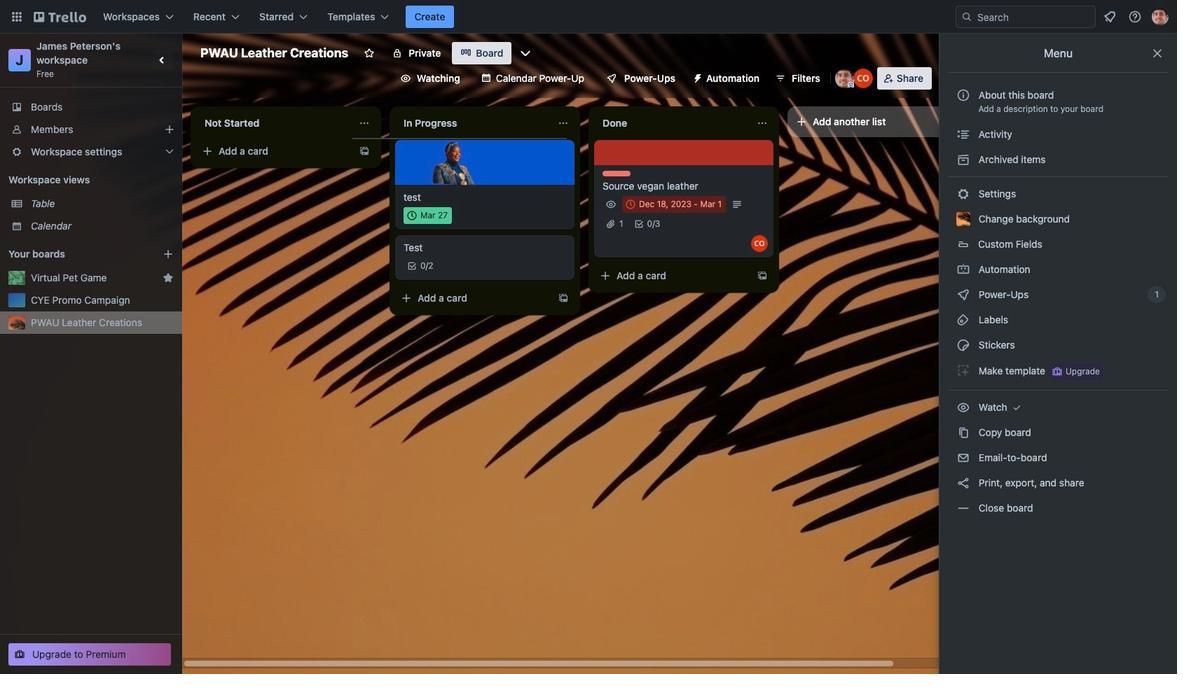 Task type: locate. For each thing, give the bounding box(es) containing it.
add board image
[[163, 249, 174, 260]]

2 vertical spatial sm image
[[957, 401, 971, 415]]

your boards with 3 items element
[[8, 246, 142, 263]]

create from template… image
[[359, 146, 370, 157], [757, 271, 768, 282], [558, 293, 569, 304]]

0 horizontal spatial christina overa (christinaovera) image
[[751, 235, 768, 252]]

1 vertical spatial create from template… image
[[757, 271, 768, 282]]

https://media2.giphy.com/media/vhqa3tryiebmkd5qih/100w.gif?cid=ad960664tuux3ictzc2l4kkstlpkpgfee3kg7e05hcw8694d&ep=v1_stickers_search&rid=100w.gif&ct=s image
[[431, 139, 479, 186]]

Board name text field
[[193, 42, 355, 64]]

james peterson (jamespeterson93) image
[[835, 69, 855, 88]]

customize views image
[[519, 46, 533, 60]]

sm image
[[957, 128, 971, 142], [957, 153, 971, 167], [957, 187, 971, 201], [957, 263, 971, 277], [957, 288, 971, 302], [957, 313, 971, 327], [957, 338, 971, 352], [1010, 401, 1024, 415], [957, 426, 971, 440], [957, 451, 971, 465], [957, 477, 971, 491], [957, 502, 971, 516]]

0 horizontal spatial create from template… image
[[359, 146, 370, 157]]

1 horizontal spatial christina overa (christinaovera) image
[[853, 69, 873, 88]]

1 horizontal spatial create from template… image
[[558, 293, 569, 304]]

sm image
[[687, 67, 706, 87], [957, 364, 971, 378], [957, 401, 971, 415]]

workspace navigation collapse icon image
[[153, 50, 172, 70]]

christina overa (christinaovera) image
[[853, 69, 873, 88], [751, 235, 768, 252]]

1 vertical spatial christina overa (christinaovera) image
[[751, 235, 768, 252]]

None text field
[[196, 112, 353, 135], [594, 112, 751, 135], [196, 112, 353, 135], [594, 112, 751, 135]]

1 vertical spatial sm image
[[957, 364, 971, 378]]

0 vertical spatial sm image
[[687, 67, 706, 87]]

search image
[[961, 11, 973, 22]]

0 vertical spatial christina overa (christinaovera) image
[[853, 69, 873, 88]]

None text field
[[395, 112, 552, 135]]

None checkbox
[[622, 196, 726, 213], [404, 207, 452, 224], [622, 196, 726, 213], [404, 207, 452, 224]]

starred icon image
[[163, 273, 174, 284]]

primary element
[[0, 0, 1177, 34]]

star or unstar board image
[[364, 48, 375, 59]]



Task type: vqa. For each thing, say whether or not it's contained in the screenshot.
topmost James Peterson (jamespeterson93) IMAGE
yes



Task type: describe. For each thing, give the bounding box(es) containing it.
Search field
[[956, 6, 1096, 28]]

back to home image
[[34, 6, 86, 28]]

color: bold red, title: "sourcing" element
[[603, 171, 631, 177]]

this member is an admin of this board. image
[[848, 82, 854, 88]]

james peterson (jamespeterson93) image
[[1152, 8, 1169, 25]]

2 horizontal spatial create from template… image
[[757, 271, 768, 282]]

0 notifications image
[[1102, 8, 1118, 25]]

0 vertical spatial create from template… image
[[359, 146, 370, 157]]

2 vertical spatial create from template… image
[[558, 293, 569, 304]]

open information menu image
[[1128, 10, 1142, 24]]



